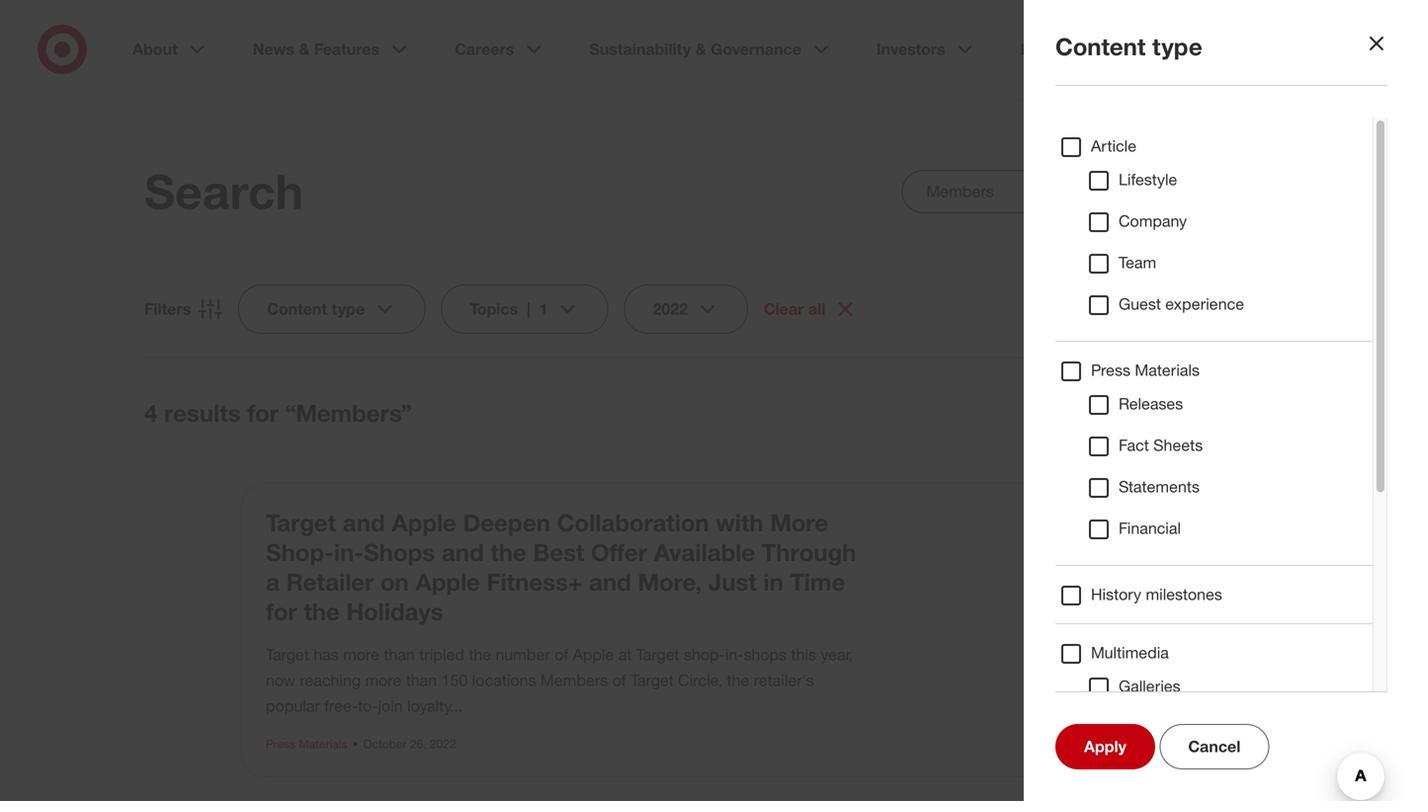 Task type: describe. For each thing, give the bounding box(es) containing it.
locations
[[472, 671, 536, 690]]

cancel button
[[1160, 725, 1269, 770]]

through
[[762, 538, 856, 567]]

releases
[[1119, 394, 1183, 414]]

150
[[441, 671, 468, 690]]

to-
[[358, 697, 378, 716]]

galleries
[[1119, 677, 1181, 696]]

content inside button
[[267, 299, 327, 319]]

reaching
[[300, 671, 361, 690]]

multimedia
[[1091, 643, 1169, 663]]

just
[[709, 568, 757, 597]]

content type button
[[238, 285, 425, 334]]

this
[[791, 645, 816, 665]]

history
[[1091, 585, 1142, 604]]

0 vertical spatial and
[[343, 509, 385, 537]]

fact sheets
[[1119, 436, 1203, 455]]

the down 'deepen'
[[491, 538, 527, 567]]

sheets
[[1154, 436, 1203, 455]]

october
[[363, 737, 407, 752]]

offer
[[591, 538, 647, 567]]

best
[[533, 538, 584, 567]]

loyalty...
[[407, 697, 463, 716]]

target has more than tripled the number of apple at target shop-in-shops this year, now reaching more than 150 locations members of target circle, the retailer's popular free-to-join loyalty...
[[266, 645, 853, 716]]

time
[[790, 568, 845, 597]]

join
[[378, 697, 403, 716]]

the down shops
[[727, 671, 749, 690]]

apply
[[1084, 737, 1127, 757]]

press inside content type dialog
[[1091, 361, 1131, 380]]

article
[[1091, 136, 1137, 156]]

target inside target and apple deepen collaboration with more shop-in-shops and the best offer available through a retailer on apple fitness+ and more, just in time for the holidays
[[266, 509, 336, 537]]

content type dialog
[[0, 0, 1419, 802]]

1 horizontal spatial of
[[613, 671, 626, 690]]

october 26, 2022
[[363, 737, 456, 752]]

financial
[[1119, 519, 1181, 538]]

press materials inside content type dialog
[[1091, 361, 1200, 380]]

content type inside button
[[267, 299, 365, 319]]

search
[[144, 163, 303, 220]]

milestones
[[1146, 585, 1223, 604]]

experience
[[1166, 295, 1244, 314]]

shops
[[364, 538, 435, 567]]

team
[[1119, 253, 1157, 272]]

available
[[654, 538, 755, 567]]

Fact Sheets checkbox
[[1087, 435, 1111, 459]]

free-
[[324, 697, 358, 716]]

2022 button
[[624, 285, 748, 334]]

members
[[541, 671, 608, 690]]

type inside dialog
[[1152, 32, 1203, 61]]

more,
[[638, 568, 702, 597]]

fact
[[1119, 436, 1149, 455]]

filters
[[144, 299, 191, 319]]

retailer's
[[754, 671, 814, 690]]

for inside target and apple deepen collaboration with more shop-in-shops and the best offer available through a retailer on apple fitness+ and more, just in time for the holidays
[[266, 598, 297, 626]]

statements
[[1119, 477, 1200, 497]]

Multimedia checkbox
[[1060, 642, 1083, 666]]

cancel
[[1188, 737, 1241, 757]]

collaboration
[[557, 509, 709, 537]]

content type inside dialog
[[1056, 32, 1203, 61]]

number
[[496, 645, 550, 665]]

history milestones
[[1091, 585, 1223, 604]]

guest experience
[[1119, 295, 1244, 314]]

year,
[[821, 645, 853, 665]]

0 horizontal spatial materials
[[299, 737, 347, 752]]

results
[[164, 399, 241, 427]]

shop-
[[266, 538, 334, 567]]

at
[[618, 645, 632, 665]]

target up the now
[[266, 645, 309, 665]]

"members"
[[285, 399, 412, 427]]

content inside dialog
[[1056, 32, 1146, 61]]

Search search field
[[902, 170, 1275, 214]]



Task type: vqa. For each thing, say whether or not it's contained in the screenshot.
middle and
yes



Task type: locate. For each thing, give the bounding box(es) containing it.
0 vertical spatial content type
[[1056, 32, 1203, 61]]

more up join
[[365, 671, 402, 690]]

target right at
[[636, 645, 680, 665]]

apple right on
[[415, 568, 480, 597]]

guest
[[1119, 295, 1161, 314]]

0 vertical spatial type
[[1152, 32, 1203, 61]]

lifestyle
[[1119, 170, 1178, 189]]

0 horizontal spatial type
[[332, 299, 365, 319]]

1 horizontal spatial in-
[[725, 645, 744, 665]]

1 horizontal spatial 2022
[[653, 299, 688, 319]]

a
[[266, 568, 280, 597]]

and
[[343, 509, 385, 537], [442, 538, 484, 567], [589, 568, 631, 597]]

type inside button
[[332, 299, 365, 319]]

apple left at
[[573, 645, 614, 665]]

1 horizontal spatial content
[[1056, 32, 1146, 61]]

2022
[[653, 299, 688, 319], [430, 737, 456, 752]]

0 vertical spatial in-
[[334, 538, 364, 567]]

0 vertical spatial more
[[343, 645, 380, 665]]

0 vertical spatial of
[[555, 645, 568, 665]]

company
[[1119, 212, 1187, 231]]

for down a
[[266, 598, 297, 626]]

than up "loyalty..."
[[406, 671, 437, 690]]

press materials up releases
[[1091, 361, 1200, 380]]

0 horizontal spatial in-
[[334, 538, 364, 567]]

type
[[1152, 32, 1203, 61], [332, 299, 365, 319]]

popular
[[266, 697, 320, 716]]

content
[[1056, 32, 1146, 61], [267, 299, 327, 319]]

and up 'shops'
[[343, 509, 385, 537]]

materials up releases
[[1135, 361, 1200, 380]]

0 horizontal spatial press materials
[[266, 737, 347, 752]]

retailer
[[286, 568, 374, 597]]

1 vertical spatial in-
[[725, 645, 744, 665]]

apple
[[392, 509, 456, 537], [415, 568, 480, 597], [573, 645, 614, 665]]

deepen
[[463, 509, 551, 537]]

shop-
[[684, 645, 725, 665]]

and down 'deepen'
[[442, 538, 484, 567]]

fitness+
[[487, 568, 582, 597]]

shop
[[1343, 40, 1382, 59]]

1 vertical spatial more
[[365, 671, 402, 690]]

shop link
[[1318, 40, 1382, 59]]

1 vertical spatial press materials
[[266, 737, 347, 752]]

0 vertical spatial for
[[247, 399, 279, 427]]

1 horizontal spatial press
[[1091, 361, 1131, 380]]

1 horizontal spatial materials
[[1135, 361, 1200, 380]]

the
[[491, 538, 527, 567], [304, 598, 340, 626], [469, 645, 491, 665], [727, 671, 749, 690]]

4 results for "members"
[[144, 399, 412, 427]]

0 vertical spatial than
[[384, 645, 415, 665]]

with
[[716, 509, 764, 537]]

in- up retailer
[[334, 538, 364, 567]]

0 vertical spatial press
[[1091, 361, 1131, 380]]

1 horizontal spatial and
[[442, 538, 484, 567]]

1 vertical spatial content
[[267, 299, 327, 319]]

1 vertical spatial press
[[266, 737, 296, 752]]

materials
[[1135, 361, 1200, 380], [299, 737, 347, 752]]

1 vertical spatial type
[[332, 299, 365, 319]]

in-
[[334, 538, 364, 567], [725, 645, 744, 665]]

Press Materials checkbox
[[1060, 360, 1083, 384]]

in- inside target has more than tripled the number of apple at target shop-in-shops this year, now reaching more than 150 locations members of target circle, the retailer's popular free-to-join loyalty...
[[725, 645, 744, 665]]

0 horizontal spatial and
[[343, 509, 385, 537]]

2 horizontal spatial and
[[589, 568, 631, 597]]

1 horizontal spatial press materials
[[1091, 361, 1200, 380]]

of up members
[[555, 645, 568, 665]]

History milestones checkbox
[[1060, 584, 1083, 608]]

circle,
[[678, 671, 723, 690]]

in
[[763, 568, 784, 597]]

1 vertical spatial and
[[442, 538, 484, 567]]

all
[[809, 299, 826, 319]]

and down offer
[[589, 568, 631, 597]]

press down popular
[[266, 737, 296, 752]]

0 vertical spatial materials
[[1135, 361, 1200, 380]]

Financial checkbox
[[1087, 518, 1111, 542]]

of
[[555, 645, 568, 665], [613, 671, 626, 690]]

target and apple deepen collaboration with more shop-in-shops and the best offer available through a retailer on apple fitness+ and more, just in time for the holidays
[[266, 509, 856, 626]]

None checkbox
[[1087, 211, 1111, 234]]

in- left this
[[725, 645, 744, 665]]

materials down free-
[[299, 737, 347, 752]]

clear
[[764, 299, 804, 319]]

than left the tripled
[[384, 645, 415, 665]]

materials inside content type dialog
[[1135, 361, 1200, 380]]

Article checkbox
[[1060, 135, 1083, 159]]

than
[[384, 645, 415, 665], [406, 671, 437, 690]]

target
[[266, 509, 336, 537], [266, 645, 309, 665], [636, 645, 680, 665], [631, 671, 674, 690]]

0 horizontal spatial content
[[267, 299, 327, 319]]

0 vertical spatial press materials
[[1091, 361, 1200, 380]]

1 horizontal spatial type
[[1152, 32, 1203, 61]]

press materials link
[[266, 737, 347, 752]]

press right the press materials checkbox
[[1091, 361, 1131, 380]]

clear all button
[[764, 298, 857, 321]]

in- inside target and apple deepen collaboration with more shop-in-shops and the best offer available through a retailer on apple fitness+ and more, just in time for the holidays
[[334, 538, 364, 567]]

1 vertical spatial than
[[406, 671, 437, 690]]

of down at
[[613, 671, 626, 690]]

for right results
[[247, 399, 279, 427]]

shops
[[744, 645, 787, 665]]

0 horizontal spatial of
[[555, 645, 568, 665]]

target down at
[[631, 671, 674, 690]]

the up locations
[[469, 645, 491, 665]]

Galleries checkbox
[[1087, 676, 1111, 700]]

has
[[314, 645, 339, 665]]

1 vertical spatial apple
[[415, 568, 480, 597]]

Statements checkbox
[[1087, 476, 1111, 500]]

0 vertical spatial apple
[[392, 509, 456, 537]]

1 vertical spatial content type
[[267, 299, 365, 319]]

topics  |  1
[[470, 299, 548, 319]]

holidays
[[346, 598, 444, 626]]

None checkbox
[[1087, 169, 1111, 193], [1087, 252, 1111, 276], [1087, 294, 1111, 317], [1087, 393, 1111, 417], [1087, 169, 1111, 193], [1087, 252, 1111, 276], [1087, 294, 1111, 317], [1087, 393, 1111, 417]]

more
[[343, 645, 380, 665], [365, 671, 402, 690]]

tripled
[[419, 645, 464, 665]]

now
[[266, 671, 295, 690]]

2022 inside 2022 button
[[653, 299, 688, 319]]

apple inside target has more than tripled the number of apple at target shop-in-shops this year, now reaching more than 150 locations members of target circle, the retailer's popular free-to-join loyalty...
[[573, 645, 614, 665]]

topics  |  1 button
[[441, 285, 608, 334]]

press materials
[[1091, 361, 1200, 380], [266, 737, 347, 752]]

0 horizontal spatial press
[[266, 737, 296, 752]]

1 vertical spatial of
[[613, 671, 626, 690]]

for
[[247, 399, 279, 427], [266, 598, 297, 626]]

target and apple deepen collaboration with more shop-in-shops and the best offer available through a retailer on apple fitness+ and more, just in time for the holidays link
[[266, 509, 856, 626]]

2 vertical spatial apple
[[573, 645, 614, 665]]

more
[[770, 509, 829, 537]]

1 horizontal spatial content type
[[1056, 32, 1203, 61]]

on
[[381, 568, 409, 597]]

press
[[1091, 361, 1131, 380], [266, 737, 296, 752]]

0 horizontal spatial 2022
[[430, 737, 456, 752]]

clear all
[[764, 299, 826, 319]]

26,
[[410, 737, 427, 752]]

more right has
[[343, 645, 380, 665]]

press materials down popular
[[266, 737, 347, 752]]

content type
[[1056, 32, 1203, 61], [267, 299, 365, 319]]

2 vertical spatial and
[[589, 568, 631, 597]]

1 vertical spatial 2022
[[430, 737, 456, 752]]

1 vertical spatial materials
[[299, 737, 347, 752]]

apple up 'shops'
[[392, 509, 456, 537]]

0 vertical spatial 2022
[[653, 299, 688, 319]]

target up shop-
[[266, 509, 336, 537]]

4
[[144, 399, 158, 427]]

the down retailer
[[304, 598, 340, 626]]

0 horizontal spatial content type
[[267, 299, 365, 319]]

0 vertical spatial content
[[1056, 32, 1146, 61]]

apply button
[[1056, 725, 1155, 770]]

1 vertical spatial for
[[266, 598, 297, 626]]



